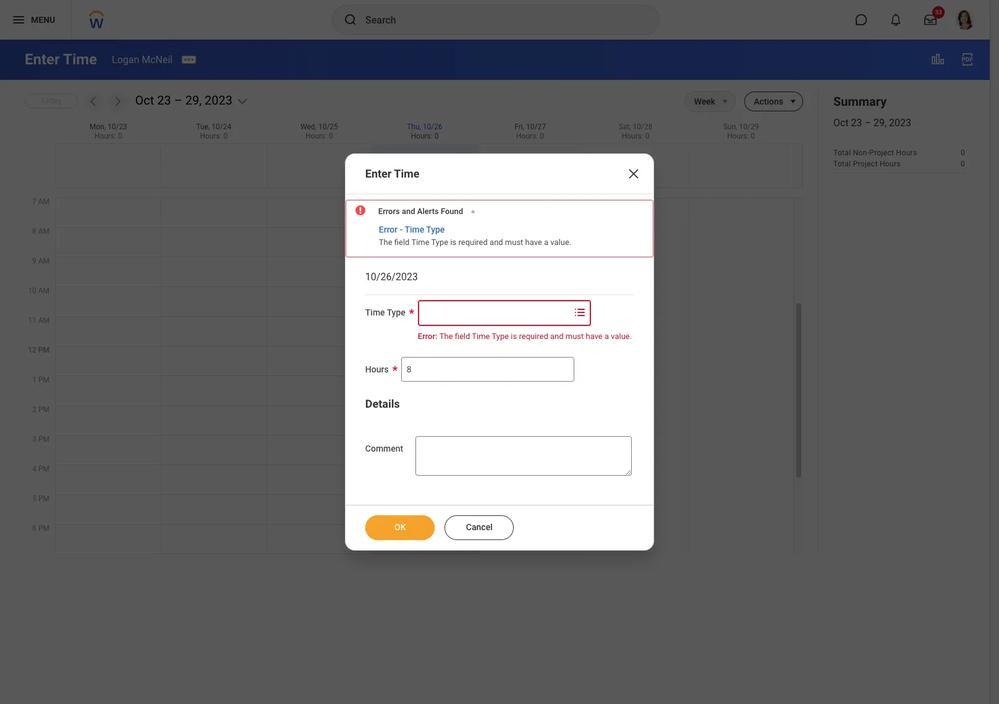 Task type: describe. For each thing, give the bounding box(es) containing it.
5 pm
[[32, 494, 50, 503]]

1
[[32, 376, 36, 384]]

0 vertical spatial 23
[[157, 93, 171, 108]]

1 vertical spatial oct
[[834, 117, 849, 129]]

10/25
[[319, 123, 338, 131]]

am for 8 am
[[38, 227, 50, 236]]

10/23
[[108, 123, 127, 131]]

x image
[[627, 167, 642, 181]]

ok button
[[366, 515, 435, 540]]

time up chevron left "image"
[[63, 51, 97, 68]]

Time Type field
[[419, 302, 572, 324]]

1 vertical spatial value.
[[611, 332, 632, 341]]

caret up image
[[469, 207, 478, 216]]

7 hours: from the left
[[728, 132, 750, 140]]

6 hours: 0 from the left
[[622, 132, 650, 140]]

3 hours: from the left
[[306, 132, 327, 140]]

5 hours: from the left
[[517, 132, 538, 140]]

0 horizontal spatial and
[[402, 207, 416, 216]]

and inside the error - time type the field time type is required and must have a value.
[[490, 238, 503, 247]]

total for total project hours
[[834, 160, 852, 169]]

exclamation image
[[356, 206, 365, 216]]

errors and alerts found
[[379, 207, 464, 216]]

ok
[[395, 522, 406, 532]]

8
[[32, 227, 36, 236]]

3 hours: 0 from the left
[[306, 132, 333, 140]]

10
[[28, 286, 36, 295]]

0 vertical spatial –
[[174, 93, 182, 108]]

total for total non-project hours
[[834, 149, 852, 157]]

11 am
[[28, 316, 50, 325]]

logan mcneil link
[[112, 54, 173, 65]]

2 hours: 0 from the left
[[200, 132, 228, 140]]

required inside the error - time type the field time type is required and must have a value.
[[459, 238, 488, 247]]

1 horizontal spatial field
[[455, 332, 470, 341]]

errors
[[379, 207, 400, 216]]

error - time type the field time type is required and must have a value.
[[379, 225, 572, 247]]

thu, 10/26
[[407, 123, 443, 131]]

week button
[[685, 92, 716, 111]]

view related information image
[[931, 52, 946, 67]]

week
[[695, 97, 716, 106]]

details button
[[366, 397, 400, 410]]

profile logan mcneil element
[[949, 6, 983, 33]]

1 vertical spatial hours
[[880, 160, 901, 169]]

-
[[400, 225, 403, 235]]

notifications large image
[[890, 14, 903, 26]]

10/26
[[423, 123, 443, 131]]

tue,
[[196, 123, 210, 131]]

search image
[[343, 12, 358, 27]]

5
[[32, 494, 36, 503]]

found
[[441, 207, 464, 216]]

1 horizontal spatial must
[[566, 332, 584, 341]]

today button
[[25, 93, 77, 108]]

logan mcneil
[[112, 54, 173, 65]]

1 pm
[[32, 376, 50, 384]]

1 horizontal spatial the
[[440, 332, 453, 341]]

Hours text field
[[401, 357, 575, 382]]

10/28
[[633, 123, 653, 131]]

5 hours: 0 from the left
[[517, 132, 545, 140]]

0 vertical spatial oct
[[135, 93, 154, 108]]

9
[[32, 257, 36, 265]]

1 horizontal spatial have
[[586, 332, 603, 341]]

Comment text field
[[416, 436, 632, 476]]

1 vertical spatial 23
[[852, 117, 863, 129]]

pm for 6 pm
[[38, 524, 50, 533]]

total non-project hours
[[834, 149, 918, 157]]

10/24
[[212, 123, 232, 131]]

6 hours: from the left
[[622, 132, 644, 140]]

10/27
[[527, 123, 546, 131]]

am for 11 am
[[38, 316, 50, 325]]

6 pm
[[32, 524, 50, 533]]

time up errors and alerts found
[[394, 167, 420, 180]]

10 am
[[28, 286, 50, 295]]

9 am
[[32, 257, 50, 265]]

2 vertical spatial enter time
[[382, 230, 421, 239]]

pm for 4 pm
[[38, 465, 50, 473]]

2 vertical spatial and
[[551, 332, 564, 341]]

7 am
[[32, 197, 50, 206]]

prompts image
[[573, 305, 588, 320]]

1 horizontal spatial required
[[519, 332, 549, 341]]

sat,
[[619, 123, 632, 131]]

field inside the error - time type the field time type is required and must have a value.
[[395, 238, 410, 247]]

enter inside dialog
[[366, 167, 392, 180]]

1 vertical spatial project
[[854, 160, 878, 169]]

the inside the error - time type the field time type is required and must have a value.
[[379, 238, 393, 247]]

fri, 10/27
[[515, 123, 546, 131]]

0 horizontal spatial 2023
[[205, 93, 233, 108]]

summary
[[834, 94, 888, 109]]

8 am
[[32, 227, 50, 236]]

pm for 12 pm
[[38, 346, 50, 355]]

12
[[28, 346, 36, 355]]

1 vertical spatial enter time
[[366, 167, 420, 180]]

chevron down image
[[236, 95, 249, 108]]

11
[[28, 316, 36, 325]]



Task type: locate. For each thing, give the bounding box(es) containing it.
type down time type field
[[492, 332, 509, 341]]

23 down mcneil
[[157, 93, 171, 108]]

hours up total project hours
[[897, 149, 918, 157]]

actions button
[[745, 92, 784, 111]]

chevron right image
[[111, 95, 123, 108]]

alerts
[[418, 207, 439, 216]]

mon,
[[90, 123, 106, 131]]

2023
[[205, 93, 233, 108], [890, 117, 912, 129]]

0 vertical spatial field
[[395, 238, 410, 247]]

error - time type link
[[379, 225, 445, 236]]

1 vertical spatial the
[[440, 332, 453, 341]]

pm right 1
[[38, 376, 50, 384]]

3 pm
[[32, 435, 50, 444]]

2 pm
[[32, 405, 50, 414]]

required
[[459, 238, 488, 247], [519, 332, 549, 341]]

the
[[379, 238, 393, 247], [440, 332, 453, 341]]

enter time down errors
[[382, 230, 421, 239]]

hours: 0 down wed, 10/25 in the left top of the page
[[306, 132, 333, 140]]

am right 10
[[38, 286, 50, 295]]

7 pm from the top
[[38, 524, 50, 533]]

1 vertical spatial oct 23 – 29, 2023
[[834, 117, 912, 129]]

2023 left chevron down image
[[205, 93, 233, 108]]

details
[[366, 397, 400, 410]]

a
[[545, 238, 549, 247], [605, 332, 610, 341]]

2023 up total non-project hours
[[890, 117, 912, 129]]

must inside the error - time type the field time type is required and must have a value.
[[505, 238, 524, 247]]

pm right the 6
[[38, 524, 50, 533]]

must
[[505, 238, 524, 247], [566, 332, 584, 341]]

1 horizontal spatial 2023
[[890, 117, 912, 129]]

hours: 0 down sun, 10/29
[[728, 132, 756, 140]]

2 vertical spatial enter
[[382, 230, 401, 239]]

0 horizontal spatial value.
[[551, 238, 572, 247]]

0 vertical spatial oct 23 – 29, 2023
[[135, 93, 233, 108]]

0 vertical spatial and
[[402, 207, 416, 216]]

4 am from the top
[[38, 286, 50, 295]]

1 hours: from the left
[[95, 132, 116, 140]]

0 vertical spatial required
[[459, 238, 488, 247]]

pm right 2
[[38, 405, 50, 414]]

0 horizontal spatial must
[[505, 238, 524, 247]]

the right error:
[[440, 332, 453, 341]]

1 vertical spatial field
[[455, 332, 470, 341]]

field right error:
[[455, 332, 470, 341]]

enter time up today
[[25, 51, 97, 68]]

1 horizontal spatial 23
[[852, 117, 863, 129]]

pm right the 12
[[38, 346, 50, 355]]

0 horizontal spatial field
[[395, 238, 410, 247]]

3 am from the top
[[38, 257, 50, 265]]

required down caret up 'icon'
[[459, 238, 488, 247]]

3 pm from the top
[[38, 405, 50, 414]]

actions
[[754, 97, 784, 106]]

0 horizontal spatial have
[[526, 238, 543, 247]]

4 pm from the top
[[38, 435, 50, 444]]

0 horizontal spatial required
[[459, 238, 488, 247]]

29, up 'tue,'
[[185, 93, 202, 108]]

hours: down sun, 10/29
[[728, 132, 750, 140]]

hours: down sat, 10/28
[[622, 132, 644, 140]]

value. inside the error - time type the field time type is required and must have a value.
[[551, 238, 572, 247]]

total project hours
[[834, 160, 901, 169]]

1 vertical spatial is
[[511, 332, 517, 341]]

hours up details
[[366, 364, 389, 374]]

mon, 10/23
[[90, 123, 127, 131]]

chevron left image
[[87, 95, 99, 108]]

hours: down fri, 10/27 at the right top
[[517, 132, 538, 140]]

5 am from the top
[[38, 316, 50, 325]]

time right error
[[403, 230, 421, 239]]

pm for 1 pm
[[38, 376, 50, 384]]

enter time
[[25, 51, 97, 68], [366, 167, 420, 180], [382, 230, 421, 239]]

7
[[32, 197, 36, 206]]

0 vertical spatial have
[[526, 238, 543, 247]]

0 horizontal spatial 29,
[[185, 93, 202, 108]]

cancel button
[[445, 515, 514, 540]]

time down 10/26/2023
[[366, 308, 385, 318]]

non-
[[854, 149, 870, 157]]

dialog containing enter time
[[345, 154, 655, 550]]

2 total from the top
[[834, 160, 852, 169]]

23 down summary
[[852, 117, 863, 129]]

field
[[395, 238, 410, 247], [455, 332, 470, 341]]

2
[[32, 405, 36, 414]]

a inside the error - time type the field time type is required and must have a value.
[[545, 238, 549, 247]]

cancel
[[466, 522, 493, 532]]

hours: 0 down mon, 10/23
[[95, 132, 122, 140]]

pm right the "5"
[[38, 494, 50, 503]]

error: the field time type is required and must have a value.
[[418, 332, 632, 341]]

is
[[451, 238, 457, 247], [511, 332, 517, 341]]

1 vertical spatial required
[[519, 332, 549, 341]]

hours: 0 down fri, 10/27 at the right top
[[517, 132, 545, 140]]

am
[[38, 197, 50, 206], [38, 227, 50, 236], [38, 257, 50, 265], [38, 286, 50, 295], [38, 316, 50, 325]]

am right 8
[[38, 227, 50, 236]]

0
[[118, 132, 122, 140], [224, 132, 228, 140], [329, 132, 333, 140], [435, 132, 439, 140], [540, 132, 545, 140], [646, 132, 650, 140], [751, 132, 756, 140], [962, 149, 966, 157], [962, 160, 966, 169]]

type down 'alerts'
[[426, 225, 445, 235]]

project down the non-
[[854, 160, 878, 169]]

6 pm from the top
[[38, 494, 50, 503]]

hours: 0 down sat, 10/28
[[622, 132, 650, 140]]

is inside the error - time type the field time type is required and must have a value.
[[451, 238, 457, 247]]

sun, 10/29
[[724, 123, 760, 131]]

comment
[[366, 443, 404, 453]]

0 vertical spatial is
[[451, 238, 457, 247]]

and
[[402, 207, 416, 216], [490, 238, 503, 247], [551, 332, 564, 341]]

project
[[870, 149, 895, 157], [854, 160, 878, 169]]

today
[[40, 96, 62, 105]]

fri,
[[515, 123, 525, 131]]

thu,
[[407, 123, 421, 131]]

have inside the error - time type the field time type is required and must have a value.
[[526, 238, 543, 247]]

0 vertical spatial hours
[[897, 149, 918, 157]]

2 hours: from the left
[[200, 132, 222, 140]]

oct 23 – 29, 2023 down summary
[[834, 117, 912, 129]]

hours: 0 down the tue, 10/24
[[200, 132, 228, 140]]

sun,
[[724, 123, 738, 131]]

time right the '-'
[[405, 225, 425, 235]]

4
[[32, 465, 36, 473]]

hours: down thu, 10/26
[[411, 132, 433, 140]]

0 vertical spatial project
[[870, 149, 895, 157]]

view printable version (pdf) image
[[961, 52, 976, 67]]

enter
[[25, 51, 60, 68], [366, 167, 392, 180], [382, 230, 401, 239]]

time inside enter time link
[[403, 230, 421, 239]]

0 vertical spatial enter
[[25, 51, 60, 68]]

1 horizontal spatial value.
[[611, 332, 632, 341]]

pm right 4
[[38, 465, 50, 473]]

am for 7 am
[[38, 197, 50, 206]]

1 horizontal spatial and
[[490, 238, 503, 247]]

have
[[526, 238, 543, 247], [586, 332, 603, 341]]

enter time up errors
[[366, 167, 420, 180]]

type down error - time type link
[[432, 238, 449, 247]]

7 hours: 0 from the left
[[728, 132, 756, 140]]

oct right the chevron right icon in the left top of the page
[[135, 93, 154, 108]]

1 vertical spatial total
[[834, 160, 852, 169]]

6
[[32, 524, 36, 533]]

pm
[[38, 346, 50, 355], [38, 376, 50, 384], [38, 405, 50, 414], [38, 435, 50, 444], [38, 465, 50, 473], [38, 494, 50, 503], [38, 524, 50, 533]]

2 vertical spatial hours
[[366, 364, 389, 374]]

23
[[157, 93, 171, 108], [852, 117, 863, 129]]

pm for 5 pm
[[38, 494, 50, 503]]

type
[[426, 225, 445, 235], [432, 238, 449, 247], [387, 308, 406, 318], [492, 332, 509, 341]]

0 horizontal spatial is
[[451, 238, 457, 247]]

0 horizontal spatial –
[[174, 93, 182, 108]]

0 vertical spatial the
[[379, 238, 393, 247]]

pm for 3 pm
[[38, 435, 50, 444]]

error
[[379, 225, 398, 235]]

enter up today
[[25, 51, 60, 68]]

0 horizontal spatial the
[[379, 238, 393, 247]]

wed,
[[301, 123, 317, 131]]

am right 7
[[38, 197, 50, 206]]

1 vertical spatial 2023
[[890, 117, 912, 129]]

12 pm
[[28, 346, 50, 355]]

1 hours: 0 from the left
[[95, 132, 122, 140]]

pm right 3
[[38, 435, 50, 444]]

the down error
[[379, 238, 393, 247]]

2 pm from the top
[[38, 376, 50, 384]]

is down time type field
[[511, 332, 517, 341]]

sat, 10/28
[[619, 123, 653, 131]]

1 horizontal spatial is
[[511, 332, 517, 341]]

details group
[[366, 396, 634, 476]]

oct down summary
[[834, 117, 849, 129]]

0 vertical spatial 2023
[[205, 93, 233, 108]]

1 horizontal spatial oct 23 – 29, 2023
[[834, 117, 912, 129]]

0 vertical spatial 29,
[[185, 93, 202, 108]]

total
[[834, 149, 852, 157], [834, 160, 852, 169]]

1 vertical spatial –
[[865, 117, 872, 129]]

oct 23 – 29, 2023
[[135, 93, 233, 108], [834, 117, 912, 129]]

enter down errors
[[382, 230, 401, 239]]

10/26/2023
[[366, 271, 418, 283]]

1 vertical spatial a
[[605, 332, 610, 341]]

time
[[63, 51, 97, 68], [394, 167, 420, 180], [405, 225, 425, 235], [403, 230, 421, 239], [412, 238, 430, 247], [366, 308, 385, 318], [472, 332, 490, 341]]

0 vertical spatial must
[[505, 238, 524, 247]]

enter time link
[[372, 227, 477, 256]]

0 horizontal spatial oct 23 – 29, 2023
[[135, 93, 233, 108]]

inbox large image
[[925, 14, 937, 26]]

am right 9
[[38, 257, 50, 265]]

1 horizontal spatial –
[[865, 117, 872, 129]]

1 horizontal spatial oct
[[834, 117, 849, 129]]

1 vertical spatial enter
[[366, 167, 392, 180]]

4 hours: 0 from the left
[[411, 132, 439, 140]]

time down time type field
[[472, 332, 490, 341]]

0 horizontal spatial oct
[[135, 93, 154, 108]]

value.
[[551, 238, 572, 247], [611, 332, 632, 341]]

hours down total non-project hours
[[880, 160, 901, 169]]

1 vertical spatial and
[[490, 238, 503, 247]]

field down the '-'
[[395, 238, 410, 247]]

3
[[32, 435, 36, 444]]

enter up errors
[[366, 167, 392, 180]]

hours inside dialog
[[366, 364, 389, 374]]

logan
[[112, 54, 139, 65]]

oct 23 – 29, 2023 up 'tue,'
[[135, 93, 233, 108]]

0 vertical spatial total
[[834, 149, 852, 157]]

required down time type field
[[519, 332, 549, 341]]

4 hours: from the left
[[411, 132, 433, 140]]

oct
[[135, 93, 154, 108], [834, 117, 849, 129]]

error:
[[418, 332, 438, 341]]

am for 10 am
[[38, 286, 50, 295]]

am for 9 am
[[38, 257, 50, 265]]

wed, 10/25
[[301, 123, 338, 131]]

hours: 0 down thu, 10/26
[[411, 132, 439, 140]]

5 pm from the top
[[38, 465, 50, 473]]

1 horizontal spatial 29,
[[874, 117, 887, 129]]

0 horizontal spatial 23
[[157, 93, 171, 108]]

am right 11
[[38, 316, 50, 325]]

0 horizontal spatial a
[[545, 238, 549, 247]]

29, down summary
[[874, 117, 887, 129]]

time type
[[366, 308, 406, 318]]

0 vertical spatial a
[[545, 238, 549, 247]]

10/29
[[740, 123, 760, 131]]

dialog
[[345, 154, 655, 550]]

mcneil
[[142, 54, 173, 65]]

total left the non-
[[834, 149, 852, 157]]

1 vertical spatial 29,
[[874, 117, 887, 129]]

2 horizontal spatial and
[[551, 332, 564, 341]]

1 am from the top
[[38, 197, 50, 206]]

4 pm
[[32, 465, 50, 473]]

–
[[174, 93, 182, 108], [865, 117, 872, 129]]

project up total project hours
[[870, 149, 895, 157]]

1 pm from the top
[[38, 346, 50, 355]]

is down found
[[451, 238, 457, 247]]

enter time main content
[[0, 0, 991, 704]]

hours
[[897, 149, 918, 157], [880, 160, 901, 169], [366, 364, 389, 374]]

total down total non-project hours
[[834, 160, 852, 169]]

29,
[[185, 93, 202, 108], [874, 117, 887, 129]]

1 vertical spatial have
[[586, 332, 603, 341]]

hours: down the tue, 10/24
[[200, 132, 222, 140]]

1 vertical spatial must
[[566, 332, 584, 341]]

1 horizontal spatial a
[[605, 332, 610, 341]]

hours: down wed, 10/25 in the left top of the page
[[306, 132, 327, 140]]

time down error - time type link
[[412, 238, 430, 247]]

pm for 2 pm
[[38, 405, 50, 414]]

0 vertical spatial enter time
[[25, 51, 97, 68]]

2 am from the top
[[38, 227, 50, 236]]

hours:
[[95, 132, 116, 140], [200, 132, 222, 140], [306, 132, 327, 140], [411, 132, 433, 140], [517, 132, 538, 140], [622, 132, 644, 140], [728, 132, 750, 140]]

type down 10/26/2023
[[387, 308, 406, 318]]

1 total from the top
[[834, 149, 852, 157]]

tue, 10/24
[[196, 123, 232, 131]]

0 vertical spatial value.
[[551, 238, 572, 247]]

hours: down mon, 10/23
[[95, 132, 116, 140]]



Task type: vqa. For each thing, say whether or not it's contained in the screenshot.
the bottommost a
yes



